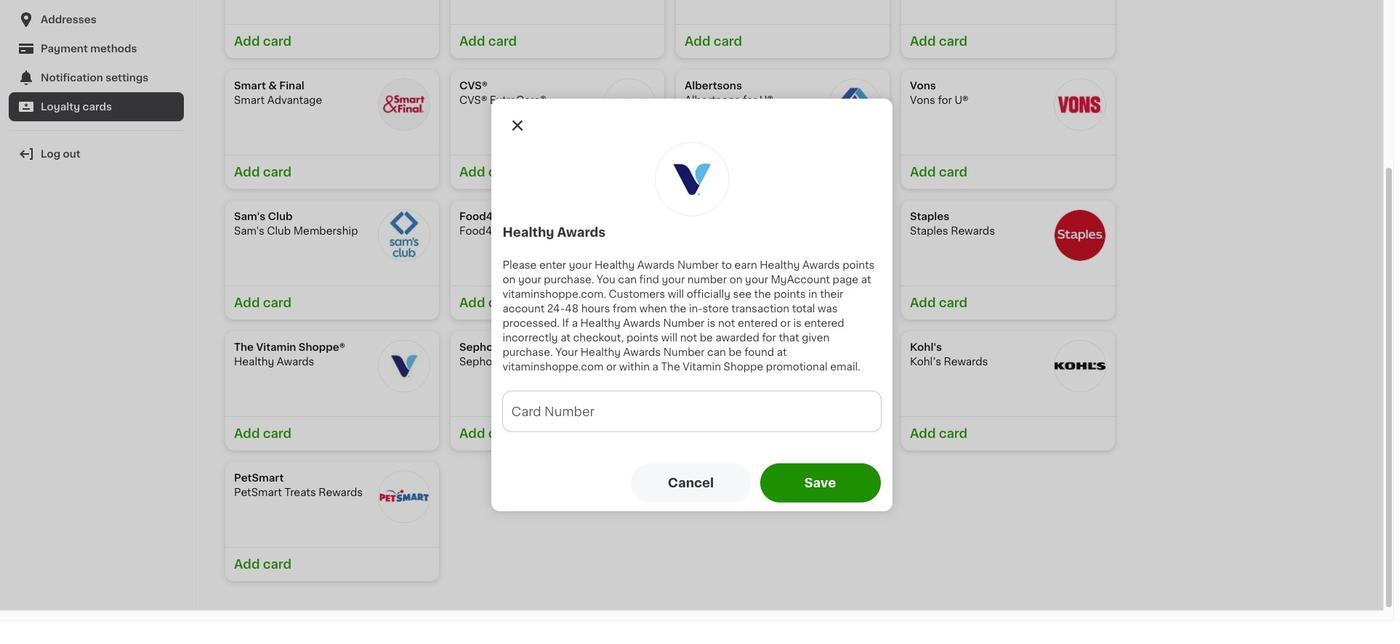 Task type: vqa. For each thing, say whether or not it's contained in the screenshot.
the with
no



Task type: locate. For each thing, give the bounding box(es) containing it.
2 vertical spatial the
[[661, 362, 680, 372]]

1 horizontal spatial or
[[781, 319, 791, 329]]

2 horizontal spatial for
[[938, 95, 952, 105]]

smart left &
[[234, 81, 266, 91]]

1 vertical spatial the
[[234, 342, 254, 353]]

your down please
[[518, 275, 541, 285]]

0 horizontal spatial entered
[[738, 319, 778, 329]]

0 vertical spatial at
[[861, 275, 872, 285]]

can up customers
[[618, 275, 637, 285]]

1 horizontal spatial the
[[661, 362, 680, 372]]

0 vertical spatial food4less
[[460, 212, 518, 222]]

settings
[[106, 73, 149, 83]]

is down store
[[707, 319, 716, 329]]

points up the within
[[627, 333, 659, 343]]

0 vertical spatial staples
[[910, 212, 950, 222]]

0 vertical spatial petsmart
[[234, 473, 284, 484]]

0 horizontal spatial at
[[561, 333, 571, 343]]

please enter your healthy awards number to earn healthy awards points on your purchase. you can find your number on your myaccount page at vitaminshoppe.com.    customers will officially see the points in their account 24-48 hours from when the in-store transaction total was processed. if a healthy awards number is not entered or is entered incorrectly at checkout, points will not be awarded for that given purchase. your healthy awards number can be found at vitaminshoppe.com or within a the vitamin shoppe promotional email.
[[503, 260, 875, 372]]

points up page
[[843, 260, 875, 271]]

0 vertical spatial purchase.
[[544, 275, 594, 285]]

add card button for albertsons albertsons for u®
[[676, 155, 890, 189]]

1 vertical spatial albertsons
[[685, 95, 740, 105]]

0 vertical spatial smart
[[234, 81, 266, 91]]

not down in-
[[680, 333, 697, 343]]

add card button for sephora sephora beauty insider
[[451, 417, 665, 451]]

or left the within
[[606, 362, 617, 372]]

shoppe®
[[299, 342, 345, 353]]

log out link
[[9, 140, 184, 169]]

points
[[843, 260, 875, 271], [774, 290, 806, 300], [627, 333, 659, 343]]

be up scorecard
[[700, 333, 713, 343]]

kohl's image
[[1054, 340, 1107, 393]]

a right the within
[[653, 362, 659, 372]]

1 horizontal spatial a
[[653, 362, 659, 372]]

1 vertical spatial a
[[653, 362, 659, 372]]

1 vons from the top
[[910, 81, 936, 91]]

0 horizontal spatial the
[[670, 304, 687, 314]]

smart left advantage at left
[[234, 95, 265, 105]]

2 cvs® from the top
[[460, 95, 487, 105]]

1 horizontal spatial points
[[774, 290, 806, 300]]

in
[[809, 290, 818, 300]]

club
[[268, 212, 293, 222], [267, 226, 291, 236]]

entered down the was
[[805, 319, 845, 329]]

0 horizontal spatial is
[[707, 319, 716, 329]]

dick's
[[685, 342, 722, 353]]

1 horizontal spatial can
[[708, 348, 726, 358]]

add card button for sam's club sam's club membership
[[225, 286, 439, 320]]

0 horizontal spatial the
[[234, 342, 254, 353]]

add for vons vons for u®
[[910, 167, 936, 178]]

1 vertical spatial the
[[670, 304, 687, 314]]

the vitamin shoppe® healthy awards
[[234, 342, 345, 367]]

dick's sporting goods image
[[829, 340, 881, 393]]

awarded
[[716, 333, 760, 343]]

vons
[[910, 81, 936, 91], [910, 95, 936, 105]]

0 horizontal spatial can
[[618, 275, 637, 285]]

card for albertsons albertsons for u®
[[714, 167, 742, 178]]

if
[[562, 319, 569, 329]]

1 vertical spatial not
[[680, 333, 697, 343]]

1 vertical spatial sam's
[[234, 226, 265, 236]]

vitamin left "shoppe®"
[[256, 342, 296, 353]]

card for cvs® cvs® extracare®
[[488, 167, 517, 178]]

sephora sephora beauty insider
[[460, 342, 579, 367]]

0 vertical spatial not
[[718, 319, 735, 329]]

to
[[722, 260, 732, 271]]

on down please
[[503, 275, 516, 285]]

transaction
[[732, 304, 790, 314]]

officially
[[687, 290, 731, 300]]

the inside the vitamin shoppe® healthy awards
[[234, 342, 254, 353]]

addresses link
[[9, 5, 184, 34]]

healthy awards
[[503, 227, 606, 239]]

add card button for petsmart petsmart treats rewards
[[225, 548, 439, 582]]

on up see
[[730, 275, 743, 285]]

petsmart
[[234, 473, 284, 484], [234, 488, 282, 498]]

2 horizontal spatial at
[[861, 275, 872, 285]]

2 horizontal spatial the
[[685, 212, 705, 222]]

add
[[234, 36, 260, 47], [460, 36, 485, 47], [685, 36, 711, 47], [910, 36, 936, 47], [234, 167, 260, 178], [460, 167, 485, 178], [685, 167, 711, 178], [910, 167, 936, 178], [234, 297, 260, 309], [460, 297, 485, 309], [685, 297, 711, 309], [910, 297, 936, 309], [234, 428, 260, 440], [460, 428, 485, 440], [685, 428, 711, 440], [910, 428, 936, 440], [234, 559, 260, 571]]

0 vertical spatial sam's
[[234, 212, 266, 222]]

can down awarded
[[708, 348, 726, 358]]

0 horizontal spatial be
[[700, 333, 713, 343]]

u® for vons vons for u®
[[955, 95, 969, 105]]

add card button for staples staples rewards
[[902, 286, 1115, 320]]

the left in-
[[670, 304, 687, 314]]

rewards inside staples staples rewards
[[951, 226, 995, 236]]

a right if
[[572, 319, 578, 329]]

the inside please enter your healthy awards number to earn healthy awards points on your purchase. you can find your number on your myaccount page at vitaminshoppe.com.    customers will officially see the points in their account 24-48 hours from when the in-store transaction total was processed. if a healthy awards number is not entered or is entered incorrectly at checkout, points will not be awarded for that given purchase. your healthy awards number can be found at vitaminshoppe.com or within a the vitamin shoppe promotional email.
[[661, 362, 680, 372]]

card for the vitamin shoppe® healthy awards
[[263, 428, 292, 440]]

0 vertical spatial a
[[572, 319, 578, 329]]

awards
[[557, 227, 606, 239], [638, 260, 675, 271], [803, 260, 840, 271], [623, 319, 661, 329], [624, 348, 661, 358], [277, 357, 314, 367]]

be
[[700, 333, 713, 343], [729, 348, 742, 358]]

vons image
[[1054, 79, 1107, 131]]

add card button for vons vons for u®
[[902, 155, 1115, 189]]

rewards for staples staples rewards
[[951, 226, 995, 236]]

shoppe
[[724, 362, 764, 372]]

1 vertical spatial number
[[664, 319, 705, 329]]

1 vertical spatial be
[[729, 348, 742, 358]]

0 vertical spatial albertsons
[[685, 81, 742, 91]]

1 horizontal spatial at
[[777, 348, 787, 358]]

extracare®
[[490, 95, 547, 105]]

1 vertical spatial vons
[[910, 95, 936, 105]]

0 horizontal spatial u®
[[760, 95, 774, 105]]

cvs® cvs® extracare®
[[460, 81, 547, 105]]

for inside albertsons albertsons for u®
[[743, 95, 757, 105]]

0 vertical spatial club
[[268, 212, 293, 222]]

staples
[[910, 212, 950, 222], [910, 226, 949, 236]]

sephora
[[460, 342, 503, 353], [460, 357, 502, 367]]

1 vertical spatial or
[[606, 362, 617, 372]]

1 vertical spatial staples
[[910, 226, 949, 236]]

or up that
[[781, 319, 791, 329]]

in-
[[689, 304, 703, 314]]

1 entered from the left
[[738, 319, 778, 329]]

or
[[781, 319, 791, 329], [606, 362, 617, 372]]

the vitamin shoppe® image
[[378, 340, 430, 393]]

0 vertical spatial points
[[843, 260, 875, 271]]

food4less
[[460, 212, 518, 222], [460, 226, 516, 236]]

their
[[820, 290, 844, 300]]

see
[[733, 290, 752, 300]]

1 horizontal spatial for
[[762, 333, 776, 343]]

1 horizontal spatial entered
[[805, 319, 845, 329]]

points down myaccount
[[774, 290, 806, 300]]

your right the find
[[662, 275, 685, 285]]

card
[[263, 36, 292, 47], [488, 36, 517, 47], [714, 36, 742, 47], [939, 36, 968, 47], [263, 167, 292, 178], [488, 167, 517, 178], [714, 167, 742, 178], [939, 167, 968, 178], [263, 297, 292, 309], [488, 297, 517, 309], [714, 297, 742, 309], [939, 297, 968, 309], [263, 428, 292, 440], [488, 428, 517, 440], [714, 428, 742, 440], [939, 428, 968, 440], [263, 559, 292, 571]]

0 vertical spatial can
[[618, 275, 637, 285]]

vitamin down dick's
[[683, 362, 721, 372]]

will
[[668, 290, 684, 300], [661, 333, 678, 343]]

1 vertical spatial smart
[[234, 95, 265, 105]]

1 vertical spatial can
[[708, 348, 726, 358]]

sephora image
[[604, 340, 656, 393]]

2 vertical spatial points
[[627, 333, 659, 343]]

0 vertical spatial vons
[[910, 81, 936, 91]]

0 horizontal spatial points
[[627, 333, 659, 343]]

save button
[[760, 464, 881, 503]]

at
[[861, 275, 872, 285], [561, 333, 571, 343], [777, 348, 787, 358]]

not up awarded
[[718, 319, 735, 329]]

at right page
[[861, 275, 872, 285]]

methods
[[90, 44, 137, 54]]

2 horizontal spatial points
[[843, 260, 875, 271]]

petsmart petsmart treats rewards
[[234, 473, 363, 498]]

checkout,
[[573, 333, 624, 343]]

1 horizontal spatial the
[[754, 290, 771, 300]]

entered
[[738, 319, 778, 329], [805, 319, 845, 329]]

rewards inside food4less food4less rewards
[[519, 226, 563, 236]]

out
[[63, 149, 80, 159]]

rewards for food4less food4less rewards
[[519, 226, 563, 236]]

u® inside albertsons albertsons for u®
[[760, 95, 774, 105]]

awards down "shoppe®"
[[277, 357, 314, 367]]

add for staples staples rewards
[[910, 297, 936, 309]]

1 u® from the left
[[760, 95, 774, 105]]

add card for food4less food4less rewards
[[460, 297, 517, 309]]

add card for cvs® cvs® extracare®
[[460, 167, 517, 178]]

rewards inside kohl's kohl's rewards
[[944, 357, 988, 367]]

be down awarded
[[729, 348, 742, 358]]

0 vertical spatial the
[[685, 212, 705, 222]]

cvs® left extracare®
[[460, 95, 487, 105]]

smart & final image
[[378, 79, 430, 131]]

2 on from the left
[[730, 275, 743, 285]]

0 horizontal spatial for
[[743, 95, 757, 105]]

add card
[[234, 36, 292, 47], [460, 36, 517, 47], [685, 36, 742, 47], [910, 36, 968, 47], [234, 167, 292, 178], [460, 167, 517, 178], [685, 167, 742, 178], [910, 167, 968, 178], [234, 297, 292, 309], [460, 297, 517, 309], [685, 297, 742, 309], [910, 297, 968, 309], [234, 428, 292, 440], [460, 428, 517, 440], [685, 428, 742, 440], [910, 428, 968, 440], [234, 559, 292, 571]]

for inside vons vons for u®
[[938, 95, 952, 105]]

2 u® from the left
[[955, 95, 969, 105]]

1 vertical spatial points
[[774, 290, 806, 300]]

can
[[618, 275, 637, 285], [708, 348, 726, 358]]

0 vertical spatial vitamin
[[256, 342, 296, 353]]

at down that
[[777, 348, 787, 358]]

1 sephora from the top
[[460, 342, 503, 353]]

shop
[[736, 212, 763, 222]]

cvs® right smart & final image
[[460, 81, 488, 91]]

sephora down the 'processed.'
[[460, 342, 503, 353]]

1 is from the left
[[707, 319, 716, 329]]

albertsons
[[685, 81, 742, 91], [685, 95, 740, 105]]

save
[[805, 478, 836, 489]]

healthy
[[503, 227, 554, 239], [595, 260, 635, 271], [760, 260, 800, 271], [581, 319, 621, 329], [581, 348, 621, 358], [234, 357, 274, 367]]

0 horizontal spatial a
[[572, 319, 578, 329]]

vitamin inside please enter your healthy awards number to earn healthy awards points on your purchase. you can find your number on your myaccount page at vitaminshoppe.com.    customers will officially see the points in their account 24-48 hours from when the in-store transaction total was processed. if a healthy awards number is not entered or is entered incorrectly at checkout, points will not be awarded for that given purchase. your healthy awards number can be found at vitaminshoppe.com or within a the vitamin shoppe promotional email.
[[683, 362, 721, 372]]

0 horizontal spatial vitamin
[[256, 342, 296, 353]]

food4less food4less rewards
[[460, 212, 563, 236]]

1 vertical spatial petsmart
[[234, 488, 282, 498]]

on
[[503, 275, 516, 285], [730, 275, 743, 285]]

0 horizontal spatial not
[[680, 333, 697, 343]]

healthy inside the vitamin shoppe® healthy awards
[[234, 357, 274, 367]]

sephora left beauty in the bottom of the page
[[460, 357, 502, 367]]

0 vertical spatial sephora
[[460, 342, 503, 353]]

add card button
[[225, 24, 439, 58], [451, 24, 665, 58], [676, 24, 890, 58], [902, 24, 1115, 58], [225, 155, 439, 189], [451, 155, 665, 189], [676, 155, 890, 189], [902, 155, 1115, 189], [225, 286, 439, 320], [451, 286, 665, 320], [676, 286, 890, 320], [902, 286, 1115, 320], [225, 417, 439, 451], [451, 417, 665, 451], [676, 417, 890, 451], [902, 417, 1115, 451], [225, 548, 439, 582]]

purchase. up vitaminshoppe.com. at the top
[[544, 275, 594, 285]]

0 vertical spatial or
[[781, 319, 791, 329]]

for for vons
[[938, 95, 952, 105]]

at down if
[[561, 333, 571, 343]]

1 vertical spatial food4less
[[460, 226, 516, 236]]

purchase. down incorrectly
[[503, 348, 553, 358]]

account
[[503, 304, 545, 314]]

healthy awards dialog
[[491, 99, 893, 512]]

1 vertical spatial cvs®
[[460, 95, 487, 105]]

0 horizontal spatial on
[[503, 275, 516, 285]]

the up transaction at the right
[[754, 290, 771, 300]]

2 vertical spatial at
[[777, 348, 787, 358]]

0 vertical spatial cvs®
[[460, 81, 488, 91]]

incorrectly
[[503, 333, 558, 343]]

sam's club image
[[378, 209, 430, 262]]

1 horizontal spatial not
[[718, 319, 735, 329]]

email.
[[831, 362, 861, 372]]

1 horizontal spatial u®
[[955, 95, 969, 105]]

card for food4less food4less rewards
[[488, 297, 517, 309]]

1 vertical spatial sephora
[[460, 357, 502, 367]]

0 vertical spatial the
[[754, 290, 771, 300]]

1 vertical spatial at
[[561, 333, 571, 343]]

petsmart image
[[378, 471, 430, 524]]

food4less image
[[604, 209, 656, 262]]

rewards
[[519, 226, 563, 236], [951, 226, 995, 236], [944, 357, 988, 367], [319, 488, 363, 498]]

u® inside vons vons for u®
[[955, 95, 969, 105]]

staples image
[[1054, 209, 1107, 262]]

1 vertical spatial vitamin
[[683, 362, 721, 372]]

1 staples from the top
[[910, 212, 950, 222]]

add card for smart & final smart advantage
[[234, 167, 292, 178]]

awards down when
[[623, 319, 661, 329]]

u®
[[760, 95, 774, 105], [955, 95, 969, 105]]

2 albertsons from the top
[[685, 95, 740, 105]]

is down the total on the right
[[794, 319, 802, 329]]

add card for albertsons albertsons for u®
[[685, 167, 742, 178]]

48
[[565, 304, 579, 314]]

please
[[503, 260, 537, 271]]

smart
[[234, 81, 266, 91], [234, 95, 265, 105]]

rewards for kohl's kohl's rewards
[[944, 357, 988, 367]]

payment methods link
[[9, 34, 184, 63]]

1 horizontal spatial is
[[794, 319, 802, 329]]

1 horizontal spatial vitamin
[[683, 362, 721, 372]]

1 horizontal spatial on
[[730, 275, 743, 285]]

not
[[718, 319, 735, 329], [680, 333, 697, 343]]

entered down transaction at the right
[[738, 319, 778, 329]]

your
[[569, 260, 592, 271], [518, 275, 541, 285], [662, 275, 685, 285], [745, 275, 769, 285]]

a
[[572, 319, 578, 329], [653, 362, 659, 372]]

card for sam's club sam's club membership
[[263, 297, 292, 309]]



Task type: describe. For each thing, give the bounding box(es) containing it.
2 food4less from the top
[[460, 226, 516, 236]]

healthy awards image
[[655, 142, 729, 217]]

awards up myaccount
[[803, 260, 840, 271]]

add for petsmart petsmart treats rewards
[[234, 559, 260, 571]]

dick's sporting goods scorecard
[[685, 342, 808, 367]]

number
[[688, 275, 727, 285]]

addresses
[[41, 15, 97, 25]]

add card for the vitamin shoppe® healthy awards
[[234, 428, 292, 440]]

cvs® image
[[604, 79, 656, 131]]

add for the vitamin shoppe® healthy awards
[[234, 428, 260, 440]]

add card button for the vitamin shoppe® healthy awards
[[225, 417, 439, 451]]

add card button for dick's sporting goods scorecard
[[676, 417, 890, 451]]

2 is from the left
[[794, 319, 802, 329]]

add for sephora sephora beauty insider
[[460, 428, 485, 440]]

notification
[[41, 73, 103, 83]]

your
[[556, 348, 578, 358]]

1 smart from the top
[[234, 81, 266, 91]]

for inside please enter your healthy awards number to earn healthy awards points on your purchase. you can find your number on your myaccount page at vitaminshoppe.com.    customers will officially see the points in their account 24-48 hours from when the in-store transaction total was processed. if a healthy awards number is not entered or is entered incorrectly at checkout, points will not be awarded for that given purchase. your healthy awards number can be found at vitaminshoppe.com or within a the vitamin shoppe promotional email.
[[762, 333, 776, 343]]

processed.
[[503, 319, 560, 329]]

kohl's
[[910, 357, 942, 367]]

within
[[619, 362, 650, 372]]

card for smart & final smart advantage
[[263, 167, 292, 178]]

store
[[703, 304, 729, 314]]

when
[[640, 304, 667, 314]]

awards up the find
[[638, 260, 675, 271]]

loyalty
[[41, 102, 80, 112]]

2 petsmart from the top
[[234, 488, 282, 498]]

promotional
[[766, 362, 828, 372]]

your down earn
[[745, 275, 769, 285]]

was
[[818, 304, 838, 314]]

add card for sam's club sam's club membership
[[234, 297, 292, 309]]

scorecard
[[685, 357, 739, 367]]

24-
[[547, 304, 565, 314]]

treats
[[285, 488, 316, 498]]

1 on from the left
[[503, 275, 516, 285]]

2 vons from the top
[[910, 95, 936, 105]]

1 food4less from the top
[[460, 212, 518, 222]]

add card button for kohl's kohl's rewards
[[902, 417, 1115, 451]]

loyalty cards link
[[9, 92, 184, 121]]

0 vertical spatial number
[[678, 260, 719, 271]]

0 vertical spatial be
[[700, 333, 713, 343]]

the wine shop
[[685, 212, 763, 222]]

card for petsmart petsmart treats rewards
[[263, 559, 292, 571]]

from
[[613, 304, 637, 314]]

membership
[[294, 226, 358, 236]]

your right enter
[[569, 260, 592, 271]]

Card Number text field
[[503, 392, 881, 432]]

find
[[640, 275, 659, 285]]

the for the vitamin shoppe® healthy awards
[[234, 342, 254, 353]]

1 horizontal spatial be
[[729, 348, 742, 358]]

2 vertical spatial number
[[664, 348, 705, 358]]

0 horizontal spatial or
[[606, 362, 617, 372]]

albertsons image
[[829, 79, 881, 131]]

total
[[792, 304, 815, 314]]

you
[[597, 275, 616, 285]]

final
[[279, 81, 304, 91]]

found
[[745, 348, 775, 358]]

log out
[[41, 149, 80, 159]]

the for the wine shop
[[685, 212, 705, 222]]

1 vertical spatial purchase.
[[503, 348, 553, 358]]

1 sam's from the top
[[234, 212, 266, 222]]

the wine shop image
[[829, 209, 881, 262]]

2 sam's from the top
[[234, 226, 265, 236]]

vitaminshoppe.com.
[[503, 290, 606, 300]]

given
[[802, 333, 830, 343]]

1 vertical spatial will
[[661, 333, 678, 343]]

hours
[[581, 304, 610, 314]]

card for sephora sephora beauty insider
[[488, 428, 517, 440]]

earn
[[735, 260, 757, 271]]

card for vons vons for u®
[[939, 167, 968, 178]]

add card button for food4less food4less rewards
[[451, 286, 665, 320]]

notification settings
[[41, 73, 149, 83]]

2 staples from the top
[[910, 226, 949, 236]]

staples staples rewards
[[910, 212, 995, 236]]

cancel button
[[631, 464, 751, 503]]

for for albertsons
[[743, 95, 757, 105]]

notification settings link
[[9, 63, 184, 92]]

loyalty cards
[[41, 102, 112, 112]]

customers
[[609, 290, 665, 300]]

beauty
[[505, 357, 541, 367]]

card for dick's sporting goods scorecard
[[714, 428, 742, 440]]

albertsons albertsons for u®
[[685, 81, 774, 105]]

kohl's kohl's rewards
[[910, 342, 988, 367]]

enter
[[539, 260, 567, 271]]

1 vertical spatial club
[[267, 226, 291, 236]]

add for albertsons albertsons for u®
[[685, 167, 711, 178]]

cards
[[83, 102, 112, 112]]

u® for albertsons albertsons for u®
[[760, 95, 774, 105]]

add for smart & final smart advantage
[[234, 167, 260, 178]]

wine
[[707, 212, 734, 222]]

0 vertical spatial will
[[668, 290, 684, 300]]

add for food4less food4less rewards
[[460, 297, 485, 309]]

vons vons for u®
[[910, 81, 969, 105]]

add card for vons vons for u®
[[910, 167, 968, 178]]

myaccount
[[771, 275, 830, 285]]

add card button for cvs® cvs® extracare®
[[451, 155, 665, 189]]

add for cvs® cvs® extracare®
[[460, 167, 485, 178]]

add card for kohl's kohl's rewards
[[910, 428, 968, 440]]

add card for sephora sephora beauty insider
[[460, 428, 517, 440]]

rewards inside petsmart petsmart treats rewards
[[319, 488, 363, 498]]

add card for petsmart petsmart treats rewards
[[234, 559, 292, 571]]

add card for staples staples rewards
[[910, 297, 968, 309]]

vitamin inside the vitamin shoppe® healthy awards
[[256, 342, 296, 353]]

1 cvs® from the top
[[460, 81, 488, 91]]

log
[[41, 149, 60, 159]]

sporting
[[725, 342, 770, 353]]

2 smart from the top
[[234, 95, 265, 105]]

card for staples staples rewards
[[939, 297, 968, 309]]

sam's club sam's club membership
[[234, 212, 358, 236]]

advantage
[[267, 95, 322, 105]]

add for kohl's kohl's rewards
[[910, 428, 936, 440]]

card for kohl's kohl's rewards
[[939, 428, 968, 440]]

add for dick's sporting goods scorecard
[[685, 428, 711, 440]]

vitaminshoppe.com
[[503, 362, 604, 372]]

page
[[833, 275, 859, 285]]

1 albertsons from the top
[[685, 81, 742, 91]]

payment methods
[[41, 44, 137, 54]]

smart & final smart advantage
[[234, 81, 322, 105]]

add card for dick's sporting goods scorecard
[[685, 428, 742, 440]]

&
[[268, 81, 277, 91]]

that
[[779, 333, 800, 343]]

2 entered from the left
[[805, 319, 845, 329]]

add card button for smart & final smart advantage
[[225, 155, 439, 189]]

goods
[[773, 342, 808, 353]]

awards inside the vitamin shoppe® healthy awards
[[277, 357, 314, 367]]

1 petsmart from the top
[[234, 473, 284, 484]]

insider
[[544, 357, 579, 367]]

awards up enter
[[557, 227, 606, 239]]

payment
[[41, 44, 88, 54]]

2 sephora from the top
[[460, 357, 502, 367]]

kohl's
[[910, 342, 942, 353]]

add for sam's club sam's club membership
[[234, 297, 260, 309]]

cancel
[[668, 478, 714, 489]]

awards up the within
[[624, 348, 661, 358]]



